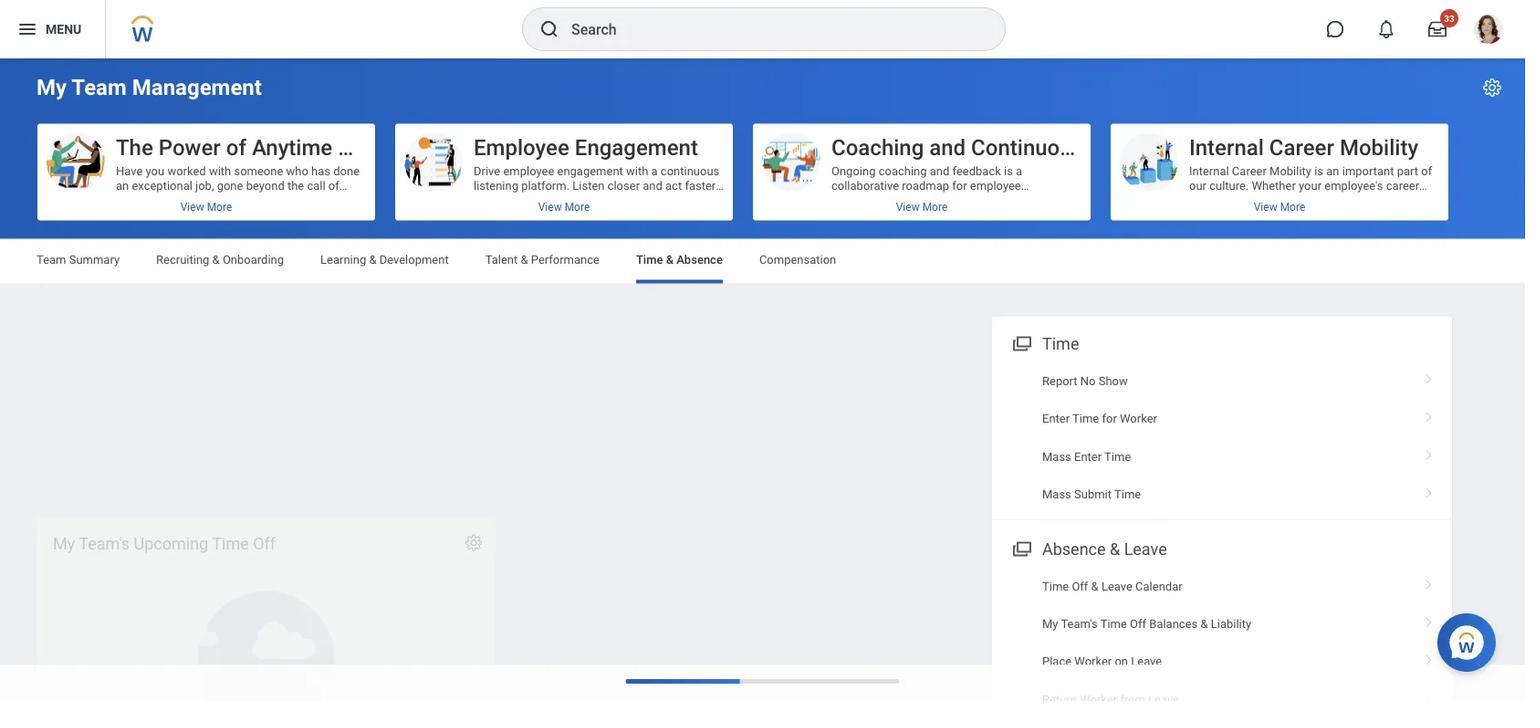 Task type: vqa. For each thing, say whether or not it's contained in the screenshot.
More
no



Task type: locate. For each thing, give the bounding box(es) containing it.
no
[[1081, 374, 1096, 388]]

chevron right image for worker
[[1418, 405, 1441, 424]]

menu group image
[[1009, 330, 1033, 355], [1009, 535, 1033, 560]]

my for my team management
[[37, 74, 67, 100]]

career
[[1270, 134, 1334, 160]]

0 vertical spatial list
[[992, 362, 1452, 513]]

conversations
[[1089, 134, 1230, 160]]

the power of anytime feedback button
[[37, 124, 433, 220]]

1 horizontal spatial enter
[[1074, 449, 1102, 463]]

list containing time off & leave calendar
[[992, 567, 1452, 701]]

2 menu group image from the top
[[1009, 535, 1033, 560]]

time right team's
[[1101, 617, 1127, 631]]

1 vertical spatial team
[[37, 253, 66, 267]]

team
[[72, 74, 127, 100], [37, 253, 66, 267]]

2 vertical spatial leave
[[1131, 655, 1162, 668]]

compensation
[[759, 253, 836, 267]]

worker
[[1120, 412, 1157, 425], [1075, 655, 1112, 668]]

1 mass from the top
[[1042, 449, 1071, 463]]

1 horizontal spatial off
[[1130, 617, 1147, 631]]

chevron right image inside mass enter time link
[[1418, 443, 1441, 461]]

balances
[[1149, 617, 1198, 631]]

4 chevron right image from the top
[[1418, 686, 1441, 701]]

tab list
[[18, 240, 1507, 283]]

& inside the my team's time off balances & liability link
[[1201, 617, 1208, 631]]

3 chevron right image from the top
[[1418, 610, 1441, 629]]

& for time
[[666, 253, 674, 267]]

place worker on leave link
[[992, 643, 1452, 681]]

chevron right image for report no show
[[1418, 367, 1441, 386]]

3 chevron right image from the top
[[1418, 573, 1441, 591]]

2 mass from the top
[[1042, 487, 1071, 501]]

main content
[[0, 58, 1525, 701]]

& for absence
[[1110, 539, 1120, 558]]

my
[[37, 74, 67, 100], [1042, 617, 1058, 631]]

1 vertical spatial list
[[992, 567, 1452, 701]]

0 vertical spatial off
[[1072, 579, 1088, 593]]

mass left submit
[[1042, 487, 1071, 501]]

place worker on leave
[[1042, 655, 1162, 668]]

0 horizontal spatial my
[[37, 74, 67, 100]]

absence
[[677, 253, 723, 267], [1042, 539, 1106, 558]]

1 vertical spatial worker
[[1075, 655, 1112, 668]]

time right performance
[[636, 253, 663, 267]]

0 vertical spatial worker
[[1120, 412, 1157, 425]]

and
[[929, 134, 966, 160]]

chevron right image inside place worker on leave link
[[1418, 648, 1441, 667]]

my team's time off balances & liability
[[1042, 617, 1252, 631]]

enter down report
[[1042, 412, 1070, 425]]

report no show link
[[992, 362, 1452, 400]]

leave up calendar
[[1124, 539, 1167, 558]]

place
[[1042, 655, 1072, 668]]

0 horizontal spatial team
[[37, 253, 66, 267]]

justify image
[[16, 18, 38, 40]]

leave down absence & leave
[[1102, 579, 1133, 593]]

time right submit
[[1114, 487, 1141, 501]]

time inside mass submit time link
[[1114, 487, 1141, 501]]

team down menu
[[72, 74, 127, 100]]

leave inside place worker on leave link
[[1131, 655, 1162, 668]]

recruiting & onboarding
[[156, 253, 284, 267]]

1 vertical spatial leave
[[1102, 579, 1133, 593]]

1 vertical spatial my
[[1042, 617, 1058, 631]]

0 vertical spatial my
[[37, 74, 67, 100]]

off
[[1072, 579, 1088, 593], [1130, 617, 1147, 631]]

& for learning
[[369, 253, 376, 267]]

calendar
[[1136, 579, 1183, 593]]

liability
[[1211, 617, 1252, 631]]

continuous
[[971, 134, 1083, 160]]

time
[[636, 253, 663, 267], [1042, 334, 1079, 353], [1073, 412, 1099, 425], [1105, 449, 1131, 463], [1114, 487, 1141, 501], [1042, 579, 1069, 593], [1101, 617, 1127, 631]]

chevron right image inside the my team's time off balances & liability link
[[1418, 610, 1441, 629]]

enter up mass submit time
[[1074, 449, 1102, 463]]

33 button
[[1418, 9, 1459, 49]]

enter time for worker
[[1042, 412, 1157, 425]]

mass enter time
[[1042, 449, 1131, 463]]

profile logan mcneil image
[[1474, 15, 1503, 48]]

time up report
[[1042, 334, 1079, 353]]

search image
[[539, 18, 560, 40]]

menu button
[[0, 0, 105, 58]]

time left for
[[1073, 412, 1099, 425]]

mass for mass submit time
[[1042, 487, 1071, 501]]

internal
[[1189, 134, 1264, 160]]

1 vertical spatial menu group image
[[1009, 535, 1033, 560]]

1 vertical spatial mass
[[1042, 487, 1071, 501]]

coaching and continuous conversations button
[[753, 124, 1230, 220]]

1 chevron right image from the top
[[1418, 367, 1441, 386]]

1 menu group image from the top
[[1009, 330, 1033, 355]]

leave for on
[[1131, 655, 1162, 668]]

leave for &
[[1102, 579, 1133, 593]]

& inside time off & leave calendar link
[[1091, 579, 1099, 593]]

off up team's
[[1072, 579, 1088, 593]]

chevron right image inside report no show link
[[1418, 367, 1441, 386]]

notifications large image
[[1377, 20, 1396, 38]]

mass enter time link
[[992, 438, 1452, 475]]

employee engagement
[[474, 134, 698, 160]]

0 horizontal spatial worker
[[1075, 655, 1112, 668]]

off left balances
[[1130, 617, 1147, 631]]

my left team's
[[1042, 617, 1058, 631]]

chevron right image
[[1418, 405, 1441, 424], [1418, 481, 1441, 499], [1418, 610, 1441, 629], [1418, 648, 1441, 667]]

worker right for
[[1120, 412, 1157, 425]]

time inside time off & leave calendar link
[[1042, 579, 1069, 593]]

report
[[1042, 374, 1078, 388]]

1 horizontal spatial my
[[1042, 617, 1058, 631]]

list containing report no show
[[992, 362, 1452, 513]]

4 chevron right image from the top
[[1418, 648, 1441, 667]]

0 vertical spatial mass
[[1042, 449, 1071, 463]]

worker left on
[[1075, 655, 1112, 668]]

0 vertical spatial enter
[[1042, 412, 1070, 425]]

time inside mass enter time link
[[1105, 449, 1131, 463]]

2 chevron right image from the top
[[1418, 443, 1441, 461]]

my down menu dropdown button
[[37, 74, 67, 100]]

chevron right image
[[1418, 367, 1441, 386], [1418, 443, 1441, 461], [1418, 573, 1441, 591], [1418, 686, 1441, 701]]

list for absence & leave
[[992, 567, 1452, 701]]

mass
[[1042, 449, 1071, 463], [1042, 487, 1071, 501]]

my team's time off balances & liability link
[[992, 605, 1452, 643]]

time down for
[[1105, 449, 1131, 463]]

1 vertical spatial absence
[[1042, 539, 1106, 558]]

1 list from the top
[[992, 362, 1452, 513]]

chevron right image inside enter time for worker link
[[1418, 405, 1441, 424]]

time inside tab list
[[636, 253, 663, 267]]

team's
[[1061, 617, 1098, 631]]

2 list from the top
[[992, 567, 1452, 701]]

leave
[[1124, 539, 1167, 558], [1102, 579, 1133, 593], [1131, 655, 1162, 668]]

time up team's
[[1042, 579, 1069, 593]]

0 vertical spatial menu group image
[[1009, 330, 1033, 355]]

list
[[992, 362, 1452, 513], [992, 567, 1452, 701]]

2 chevron right image from the top
[[1418, 481, 1441, 499]]

leave inside time off & leave calendar link
[[1102, 579, 1133, 593]]

team inside tab list
[[37, 253, 66, 267]]

& for recruiting
[[212, 253, 220, 267]]

feedback
[[338, 134, 433, 160]]

chevron right image inside time off & leave calendar link
[[1418, 573, 1441, 591]]

1 horizontal spatial team
[[72, 74, 127, 100]]

team left summary
[[37, 253, 66, 267]]

0 horizontal spatial absence
[[677, 253, 723, 267]]

anytime
[[252, 134, 332, 160]]

my team management
[[37, 74, 262, 100]]

absence inside tab list
[[677, 253, 723, 267]]

1 vertical spatial enter
[[1074, 449, 1102, 463]]

1 chevron right image from the top
[[1418, 405, 1441, 424]]

mass up mass submit time
[[1042, 449, 1071, 463]]

0 vertical spatial absence
[[677, 253, 723, 267]]

&
[[212, 253, 220, 267], [369, 253, 376, 267], [521, 253, 528, 267], [666, 253, 674, 267], [1110, 539, 1120, 558], [1091, 579, 1099, 593], [1201, 617, 1208, 631]]

time inside enter time for worker link
[[1073, 412, 1099, 425]]

enter
[[1042, 412, 1070, 425], [1074, 449, 1102, 463]]

performance
[[531, 253, 600, 267]]

menu
[[46, 22, 81, 37]]

leave right on
[[1131, 655, 1162, 668]]



Task type: describe. For each thing, give the bounding box(es) containing it.
employee engagement button
[[395, 124, 733, 220]]

chevron right image for time off & leave calendar
[[1418, 573, 1441, 591]]

33
[[1444, 13, 1455, 24]]

the power of anytime feedback
[[116, 134, 433, 160]]

report no show
[[1042, 374, 1128, 388]]

recruiting
[[156, 253, 209, 267]]

coaching
[[832, 134, 924, 160]]

tab list containing team summary
[[18, 240, 1507, 283]]

1 vertical spatial off
[[1130, 617, 1147, 631]]

learning
[[320, 253, 366, 267]]

chevron right image for mass enter time
[[1418, 443, 1441, 461]]

time off & leave calendar
[[1042, 579, 1183, 593]]

management
[[132, 74, 262, 100]]

chevron right image for off
[[1418, 610, 1441, 629]]

mass submit time
[[1042, 487, 1141, 501]]

enter time for worker link
[[992, 400, 1452, 438]]

menu banner
[[0, 0, 1525, 58]]

0 vertical spatial team
[[72, 74, 127, 100]]

Search Workday  search field
[[571, 9, 968, 49]]

employee
[[474, 134, 569, 160]]

engagement
[[575, 134, 698, 160]]

1 horizontal spatial absence
[[1042, 539, 1106, 558]]

for
[[1102, 412, 1117, 425]]

internal career mobility
[[1189, 134, 1419, 160]]

menu group image for time
[[1009, 330, 1033, 355]]

chevron right image inside mass submit time link
[[1418, 481, 1441, 499]]

mass submit time link
[[992, 475, 1452, 513]]

time & absence
[[636, 253, 723, 267]]

coaching and continuous conversations
[[832, 134, 1230, 160]]

internal career mobility button
[[1111, 124, 1449, 220]]

mass for mass enter time
[[1042, 449, 1071, 463]]

0 horizontal spatial off
[[1072, 579, 1088, 593]]

learning & development
[[320, 253, 449, 267]]

list for time
[[992, 362, 1452, 513]]

development
[[379, 253, 449, 267]]

time off & leave calendar link
[[992, 567, 1452, 605]]

my for my team's time off balances & liability
[[1042, 617, 1058, 631]]

1 horizontal spatial worker
[[1120, 412, 1157, 425]]

main content containing my team management
[[0, 58, 1525, 701]]

summary
[[69, 253, 120, 267]]

inbox large image
[[1428, 20, 1447, 38]]

menu group image for absence & leave
[[1009, 535, 1033, 560]]

power
[[159, 134, 221, 160]]

mobility
[[1340, 134, 1419, 160]]

absence & leave
[[1042, 539, 1167, 558]]

of
[[226, 134, 246, 160]]

talent
[[485, 253, 518, 267]]

configure this page image
[[1481, 77, 1503, 99]]

talent & performance
[[485, 253, 600, 267]]

0 vertical spatial leave
[[1124, 539, 1167, 558]]

& for talent
[[521, 253, 528, 267]]

the
[[116, 134, 153, 160]]

show
[[1099, 374, 1128, 388]]

on
[[1115, 655, 1128, 668]]

onboarding
[[223, 253, 284, 267]]

0 horizontal spatial enter
[[1042, 412, 1070, 425]]

time inside the my team's time off balances & liability link
[[1101, 617, 1127, 631]]

my team's upcoming time off element
[[37, 438, 496, 701]]

team summary
[[37, 253, 120, 267]]

chevron right image for leave
[[1418, 648, 1441, 667]]

submit
[[1074, 487, 1112, 501]]



